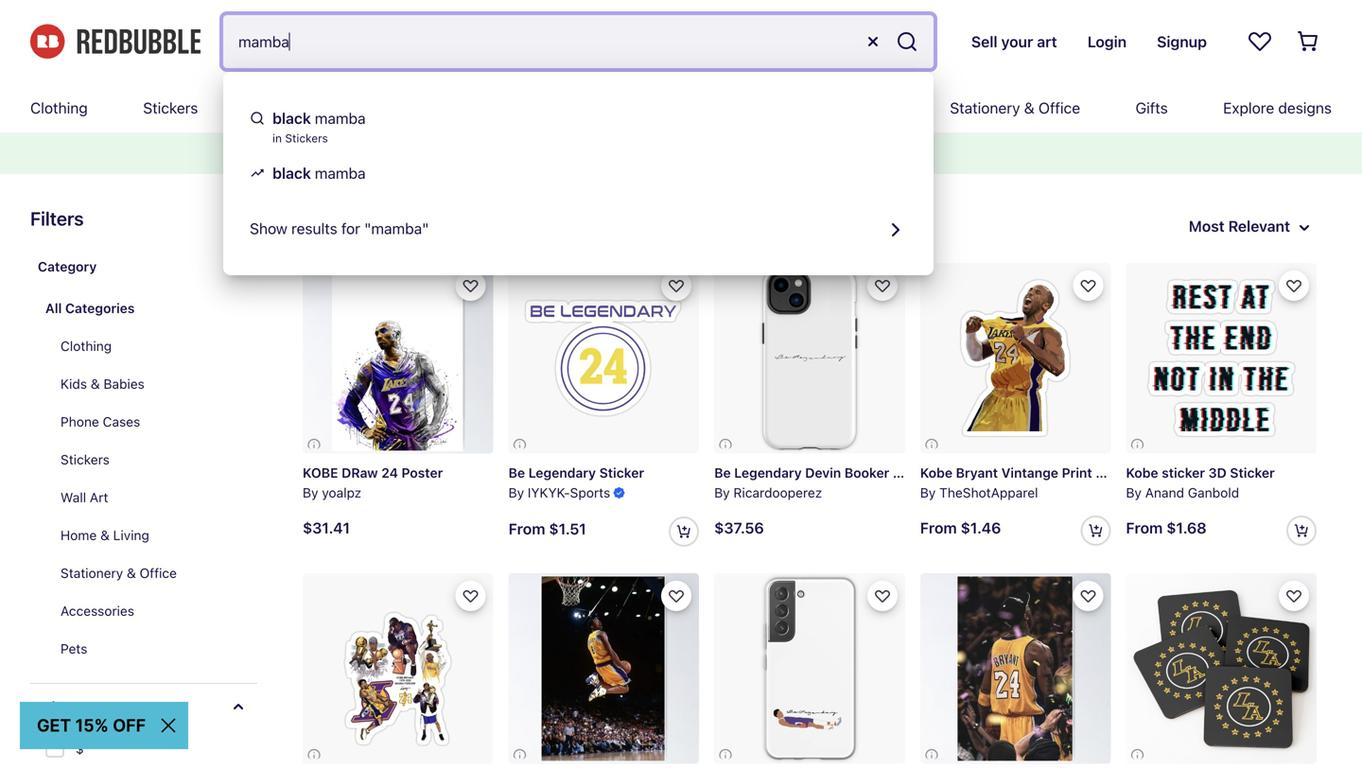 Task type: vqa. For each thing, say whether or not it's contained in the screenshot.
Phone Cases link on the top of page
yes



Task type: locate. For each thing, give the bounding box(es) containing it.
phone
[[253, 99, 297, 117], [61, 414, 99, 429]]

by
[[303, 485, 318, 500], [509, 485, 524, 500], [714, 485, 730, 500], [920, 485, 936, 500], [1126, 485, 1142, 500]]

0 horizontal spatial be
[[509, 465, 525, 481]]

stickers up wall art
[[61, 452, 110, 467]]

cases down babies
[[103, 414, 140, 429]]

stationery & office link
[[950, 83, 1080, 132]]

redbubble logo image
[[30, 24, 201, 59]]

stationery
[[950, 99, 1020, 117], [61, 565, 123, 581]]

0 horizontal spatial office
[[140, 565, 177, 581]]

cases inside "menu bar"
[[301, 99, 343, 117]]

1 horizontal spatial office
[[1039, 99, 1080, 117]]

0 horizontal spatial legendary
[[528, 465, 596, 481]]

by left iykyk-
[[509, 485, 524, 500]]

accessories
[[61, 603, 134, 619]]

0 vertical spatial cases
[[301, 99, 343, 117]]

draw
[[342, 465, 378, 481]]

from left $1.51
[[509, 520, 545, 538]]

1 horizontal spatial legendary
[[734, 465, 802, 481]]

1 horizontal spatial phone cases
[[253, 99, 343, 117]]

1 vertical spatial cases
[[103, 414, 140, 429]]

kobe up anand
[[1126, 465, 1159, 481]]

2 horizontal spatial kobe
[[1126, 465, 1159, 481]]

menu bar
[[30, 83, 1332, 132]]

office inside "menu bar"
[[1039, 99, 1080, 117]]

be legendary sticker image
[[509, 263, 699, 454]]

mamba
[[315, 109, 366, 127], [315, 164, 366, 182]]

2 horizontal spatial sticker
[[1230, 465, 1275, 481]]

ricardooperez
[[734, 485, 822, 500]]

0 vertical spatial mamba
[[315, 109, 366, 127]]

by up $37.56
[[714, 485, 730, 500]]

phone cases link
[[253, 83, 343, 132]]

phone up in
[[253, 99, 297, 117]]

stickers link
[[143, 83, 198, 132]]

1 horizontal spatial cases
[[301, 99, 343, 117]]

bryant up theshotapparel
[[956, 465, 998, 481]]

mamba for mamba
[[315, 164, 366, 182]]

1 mamba from the top
[[315, 109, 366, 127]]

sticker right 3d
[[1230, 465, 1275, 481]]

mamba up black mamba at the left of the page
[[315, 109, 366, 127]]

phone cases up in
[[253, 99, 343, 117]]

in
[[272, 131, 282, 145]]

1 legendary from the left
[[528, 465, 596, 481]]

1 horizontal spatial be
[[714, 465, 731, 481]]

$1.68
[[1167, 519, 1207, 537]]

bryant left 1,135
[[351, 215, 409, 237]]

black inside the black mamba in stickers
[[272, 109, 311, 127]]

from left $1.46
[[920, 519, 957, 537]]

0 horizontal spatial kobe
[[303, 215, 347, 237]]

babies
[[103, 376, 145, 392]]

2 mamba from the top
[[315, 164, 366, 182]]

black
[[272, 109, 311, 127], [272, 164, 311, 182]]

by left anand
[[1126, 485, 1142, 500]]

legendary up by iykyk-sports
[[528, 465, 596, 481]]

0 horizontal spatial stationery
[[61, 565, 123, 581]]

0 horizontal spatial phone
[[61, 414, 99, 429]]

1 black from the top
[[272, 109, 311, 127]]

1 horizontal spatial from
[[920, 519, 957, 537]]

los angeles champions coasters (set of 4) image
[[1126, 573, 1317, 764]]

stickers
[[143, 99, 198, 117], [285, 131, 328, 145], [61, 452, 110, 467]]

0 vertical spatial clothing
[[30, 99, 88, 117]]

sticker up sports
[[599, 465, 644, 481]]

mamba inside the black mamba in stickers
[[315, 109, 366, 127]]

be inside be legendary devin booker tattoo iphone tough case by ricardooperez
[[714, 465, 731, 481]]

1,135
[[416, 219, 452, 237]]

wall
[[61, 490, 86, 505]]

0 vertical spatial black
[[272, 109, 311, 127]]

1 horizontal spatial bryant
[[956, 465, 998, 481]]

ganbold
[[1188, 485, 1239, 500]]

sticker right print
[[1096, 465, 1141, 481]]

case
[[1027, 465, 1059, 481]]

4 by from the left
[[920, 485, 936, 500]]

legendary
[[528, 465, 596, 481], [734, 465, 802, 481]]

2 legendary from the left
[[734, 465, 802, 481]]

0 horizontal spatial cases
[[103, 414, 140, 429]]

1 vertical spatial office
[[140, 565, 177, 581]]

bryant inside kobe bryant vintange print  sticker by theshotapparel
[[956, 465, 998, 481]]

0 horizontal spatial sticker
[[599, 465, 644, 481]]

0 horizontal spatial from
[[509, 520, 545, 538]]

clothing down all categories
[[61, 338, 112, 354]]

kids
[[61, 376, 87, 392]]

be up $37.56
[[714, 465, 731, 481]]

clothing
[[30, 99, 88, 117], [61, 338, 112, 354]]

2 sticker from the left
[[1096, 465, 1141, 481]]

Search term search field
[[223, 15, 858, 68]]

1 vertical spatial phone cases
[[61, 414, 140, 429]]

2 horizontal spatial stickers
[[285, 131, 328, 145]]

2 be from the left
[[714, 465, 731, 481]]

0 vertical spatial stickers
[[143, 99, 198, 117]]

1 horizontal spatial sticker
[[1096, 465, 1141, 481]]

explore
[[1223, 99, 1274, 117]]

0 vertical spatial stationery
[[950, 99, 1020, 117]]

be legendary sticker
[[509, 465, 644, 481]]

1 vertical spatial mamba
[[315, 164, 366, 182]]

be
[[509, 465, 525, 481], [714, 465, 731, 481]]

sticker
[[599, 465, 644, 481], [1096, 465, 1141, 481], [1230, 465, 1275, 481]]

stationery & office
[[950, 99, 1080, 117], [61, 565, 177, 581]]

kobe for kobe sticker 3d sticker
[[1126, 465, 1159, 481]]

kobe down black mamba at the left of the page
[[303, 215, 347, 237]]

clothing inside button
[[61, 338, 112, 354]]

1 vertical spatial stationery & office
[[61, 565, 177, 581]]

wall art button
[[45, 479, 257, 517]]

None checkbox
[[45, 739, 68, 762]]

office down "home & living" button
[[140, 565, 177, 581]]

1 horizontal spatial stationery
[[950, 99, 1020, 117]]

1 be from the left
[[509, 465, 525, 481]]

by inside be legendary devin booker tattoo iphone tough case by ricardooperez
[[714, 485, 730, 500]]

1 vertical spatial clothing
[[61, 338, 112, 354]]

kobe bryant vintange print  sticker by theshotapparel
[[920, 465, 1141, 500]]

theshotapparel
[[939, 485, 1038, 500]]

0 horizontal spatial stationery & office
[[61, 565, 177, 581]]

stationery & office inside "menu bar"
[[950, 99, 1080, 117]]

phone cases inside button
[[61, 414, 140, 429]]

be for be legendary devin booker tattoo iphone tough case by ricardooperez
[[714, 465, 731, 481]]

stickers down the 'redbubble logo'
[[143, 99, 198, 117]]

none checkbox inside filters element
[[45, 739, 68, 762]]

1 vertical spatial black
[[272, 164, 311, 182]]

legendary inside be legendary devin booker tattoo iphone tough case by ricardooperez
[[734, 465, 802, 481]]

1 horizontal spatial phone
[[253, 99, 297, 117]]

from
[[920, 519, 957, 537], [1126, 519, 1163, 537], [509, 520, 545, 538]]

2 horizontal spatial from
[[1126, 519, 1163, 537]]

0 horizontal spatial phone cases
[[61, 414, 140, 429]]

from $1.68
[[1126, 519, 1207, 537]]

list box containing black
[[223, 102, 934, 268]]

2 vertical spatial stickers
[[61, 452, 110, 467]]

explore designs link
[[1223, 83, 1332, 132]]

pets button
[[45, 630, 257, 668]]

kobe inside kobe sticker 3d sticker by anand ganbold
[[1126, 465, 1159, 481]]

1 horizontal spatial stickers
[[143, 99, 198, 117]]

3 sticker from the left
[[1230, 465, 1275, 481]]

0 horizontal spatial stickers
[[61, 452, 110, 467]]

price button
[[30, 684, 257, 729]]

phone cases down kids & babies
[[61, 414, 140, 429]]

kobe
[[303, 465, 338, 481]]

office left gifts
[[1039, 99, 1080, 117]]

by inside kobe bryant vintange print  sticker by theshotapparel
[[920, 485, 936, 500]]

from down anand
[[1126, 519, 1163, 537]]

5 by from the left
[[1126, 485, 1142, 500]]

0 vertical spatial phone
[[253, 99, 297, 117]]

1 sticker from the left
[[599, 465, 644, 481]]

1 vertical spatial phone
[[61, 414, 99, 429]]

list box
[[223, 102, 934, 268]]

1 horizontal spatial stationery & office
[[950, 99, 1080, 117]]

2 black from the top
[[272, 164, 311, 182]]

black up in
[[272, 109, 311, 127]]

phone cases
[[253, 99, 343, 117], [61, 414, 140, 429]]

0 vertical spatial stationery & office
[[950, 99, 1080, 117]]

1 vertical spatial bryant
[[956, 465, 998, 481]]

gifts
[[1136, 99, 1168, 117]]

clothing link
[[30, 83, 88, 132]]

kobe up theshotapparel
[[920, 465, 953, 481]]

legendary up ricardooperez
[[734, 465, 802, 481]]

black for black mamba in stickers
[[272, 109, 311, 127]]

tattoo
[[893, 465, 934, 481]]

be up by iykyk-sports
[[509, 465, 525, 481]]

by down kobe
[[303, 485, 318, 500]]

0 vertical spatial office
[[1039, 99, 1080, 117]]

kobe inside kobe bryant vintange print  sticker by theshotapparel
[[920, 465, 953, 481]]

cases
[[301, 99, 343, 117], [103, 414, 140, 429]]

None field
[[223, 15, 934, 68]]

clothing down the 'redbubble logo'
[[30, 99, 88, 117]]

clothing button
[[45, 327, 257, 365]]

designs
[[1278, 99, 1332, 117]]

3 by from the left
[[714, 485, 730, 500]]

price
[[38, 699, 70, 714]]

kobe
[[303, 215, 347, 237], [920, 465, 953, 481], [1126, 465, 1159, 481]]

all
[[45, 300, 62, 316]]

mamba down the black mamba in stickers
[[315, 164, 366, 182]]

1 by from the left
[[303, 485, 318, 500]]

phone down kids
[[61, 414, 99, 429]]

black down in
[[272, 164, 311, 182]]

1 vertical spatial stationery
[[61, 565, 123, 581]]

sticker inside kobe sticker 3d sticker by anand ganbold
[[1230, 465, 1275, 481]]

by down tattoo
[[920, 485, 936, 500]]

office
[[1039, 99, 1080, 117], [140, 565, 177, 581]]

& for "home & living" button
[[100, 527, 110, 543]]

poster
[[402, 465, 443, 481]]

cases up black mamba at the left of the page
[[301, 99, 343, 117]]

filters element
[[30, 204, 257, 769]]

&
[[1024, 99, 1035, 117], [91, 376, 100, 392], [100, 527, 110, 543], [127, 565, 136, 581]]

bryant
[[351, 215, 409, 237], [956, 465, 998, 481]]

1 vertical spatial stickers
[[285, 131, 328, 145]]

kobe for kobe bryant
[[303, 215, 347, 237]]

0 horizontal spatial bryant
[[351, 215, 409, 237]]

1 horizontal spatial kobe
[[920, 465, 953, 481]]

stickers right in
[[285, 131, 328, 145]]

0 vertical spatial bryant
[[351, 215, 409, 237]]



Task type: describe. For each thing, give the bounding box(es) containing it.
yoalpz
[[322, 485, 362, 500]]

pets
[[61, 641, 87, 657]]

phone inside "menu bar"
[[253, 99, 297, 117]]

office inside button
[[140, 565, 177, 581]]

iphone
[[937, 465, 981, 481]]

kids & babies button
[[45, 365, 257, 403]]

stationery & office inside button
[[61, 565, 177, 581]]

$1.51
[[549, 520, 586, 538]]

3d
[[1209, 465, 1227, 481]]

kobe draw 24 poster by yoalpz
[[303, 465, 443, 500]]

black for black mamba
[[272, 164, 311, 182]]

iykyk-
[[528, 485, 570, 500]]

sticker
[[1162, 465, 1205, 481]]

$37.56
[[714, 519, 764, 537]]

stationery inside button
[[61, 565, 123, 581]]

from for from $1.68
[[1126, 519, 1163, 537]]

all categories button
[[30, 289, 257, 327]]

home & living
[[61, 527, 149, 543]]

kobe for kobe bryant vintange print  sticker
[[920, 465, 953, 481]]

booker
[[845, 465, 890, 481]]

categories
[[65, 300, 135, 316]]

& for "stationery & office" button
[[127, 565, 136, 581]]

2 by from the left
[[509, 485, 524, 500]]

bryant for kobe bryant vintange print  sticker
[[956, 465, 998, 481]]

print
[[1062, 465, 1092, 481]]

accessories button
[[45, 592, 257, 630]]

kids & babies
[[61, 376, 145, 392]]

"mamba"
[[364, 219, 429, 237]]

kobe sticker 3d sticker image
[[1126, 263, 1317, 454]]

mamba for in stickers
[[315, 109, 366, 127]]

gifts link
[[1136, 83, 1168, 132]]

cases inside button
[[103, 414, 140, 429]]

black mamba in stickers
[[272, 109, 366, 145]]

menu bar containing clothing
[[30, 83, 1332, 132]]

art
[[90, 490, 108, 505]]

by inside kobe sticker 3d sticker by anand ganbold
[[1126, 485, 1142, 500]]

1,135 results element
[[0, 204, 1362, 769]]

devin
[[805, 465, 841, 481]]

kobe sticker 3d sticker by anand ganbold
[[1126, 465, 1275, 500]]

stationery & office button
[[45, 554, 257, 592]]

kobe bryant vintange print  sticker image
[[920, 263, 1111, 454]]

be legendary devin booker tattoo iphone tough case by ricardooperez
[[714, 465, 1059, 500]]

sports
[[570, 485, 610, 500]]

sticker inside kobe bryant vintange print  sticker by theshotapparel
[[1096, 465, 1141, 481]]

wall art
[[61, 490, 108, 505]]

legendary for devin
[[734, 465, 802, 481]]

black mamba
[[272, 164, 366, 182]]

kobe draw 24 poster image
[[303, 263, 493, 454]]

from for from $1.46
[[920, 519, 957, 537]]

home & living button
[[45, 517, 257, 554]]

stickers button
[[45, 441, 257, 479]]

from $1.46
[[920, 519, 1001, 537]]

& for kids & babies button
[[91, 376, 100, 392]]

living
[[113, 527, 149, 543]]

stickers inside button
[[61, 452, 110, 467]]

freestyle young kobe to score poster image
[[509, 573, 699, 764]]

legendary for sticker
[[528, 465, 596, 481]]

category button
[[30, 244, 257, 289]]

be legendary devin booker tattoo iphone tough case image
[[714, 263, 905, 454]]

show results for "mamba"
[[250, 219, 429, 237]]

by iykyk-sports
[[509, 485, 610, 500]]

anand
[[1145, 485, 1184, 500]]

phone inside button
[[61, 414, 99, 429]]

for
[[341, 219, 360, 237]]

all categories
[[45, 300, 135, 316]]

0 vertical spatial phone cases
[[253, 99, 343, 117]]

explore designs
[[1223, 99, 1332, 117]]

show
[[250, 219, 287, 237]]

kobe bryant 1,135 results
[[303, 215, 506, 237]]

tough
[[984, 465, 1023, 481]]

home
[[61, 527, 97, 543]]

& inside "menu bar"
[[1024, 99, 1035, 117]]

phone cases button
[[45, 403, 257, 441]]

be for be legendary sticker
[[509, 465, 525, 481]]

from $1.51
[[509, 520, 586, 538]]

results
[[455, 219, 506, 237]]

devin booker - be legendary kobe bryant tattoo samsung galaxy soft case image
[[714, 573, 905, 764]]

results
[[291, 219, 337, 237]]

bryant for kobe bryant
[[351, 215, 409, 237]]

stickers inside the black mamba in stickers
[[285, 131, 328, 145]]

tribute to 24 bryant poster image
[[920, 573, 1111, 764]]

stickers inside "menu bar"
[[143, 99, 198, 117]]

24
[[381, 465, 398, 481]]

from for from $1.51
[[509, 520, 545, 538]]

$1.46
[[961, 519, 1001, 537]]

$31.41
[[303, 519, 350, 537]]

kobe bryant 24 sticker image
[[303, 573, 493, 764]]

vintange
[[1002, 465, 1059, 481]]

by inside the kobe draw 24 poster by yoalpz
[[303, 485, 318, 500]]

category
[[38, 259, 97, 274]]

clothing inside "menu bar"
[[30, 99, 88, 117]]

filters
[[30, 207, 84, 229]]



